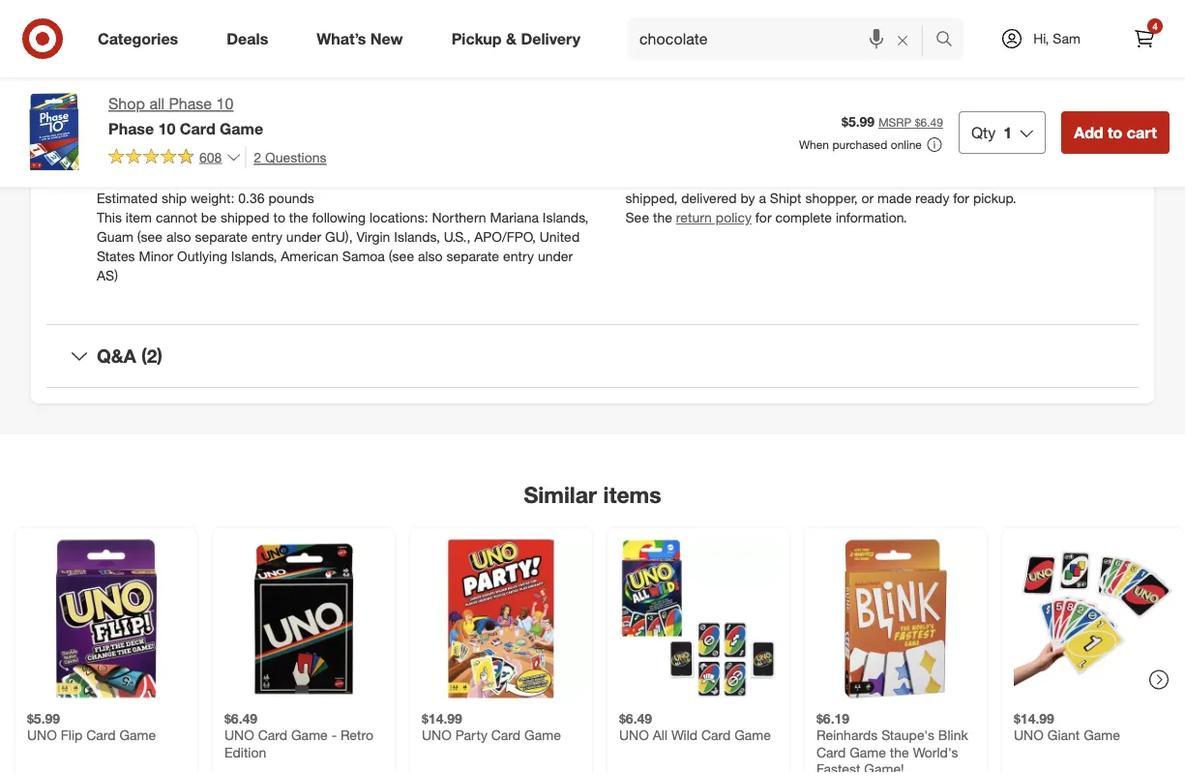 Task type: describe. For each thing, give the bounding box(es) containing it.
what's new link
[[300, 17, 427, 60]]

all
[[149, 94, 165, 113]]

to for this item can be returned to any target store or target.com. this item must be returned within 90 days of the date it was purchased in store, shipped, delivered by a shipt shopper, or made ready for pickup. see the return policy for complete information.
[[785, 151, 797, 168]]

$5.99 for $5.99 uno flip card game
[[27, 710, 60, 727]]

0 vertical spatial for
[[954, 190, 970, 207]]

categories link
[[81, 17, 202, 60]]

90
[[833, 170, 848, 187]]

report incorrect product info.
[[577, 7, 757, 24]]

store
[[867, 151, 897, 168]]

can
[[685, 151, 707, 168]]

608 link
[[108, 146, 241, 170]]

edition
[[225, 744, 266, 761]]

within
[[793, 170, 829, 187]]

as)
[[97, 267, 118, 284]]

fastest
[[817, 761, 861, 773]]

reinhards
[[817, 727, 878, 744]]

$6.49 uno card game - retro edition
[[225, 710, 374, 761]]

1 horizontal spatial phase
[[169, 94, 212, 113]]

return
[[676, 209, 712, 226]]

game inside $6.49 uno card game - retro edition
[[291, 727, 328, 744]]

the right of
[[899, 170, 919, 187]]

0 vertical spatial 10
[[216, 94, 234, 113]]

q&a (2)
[[97, 345, 163, 367]]

msrp
[[879, 115, 912, 130]]

what's new
[[317, 29, 403, 48]]

hi,
[[1034, 30, 1050, 47]]

target.com.
[[917, 151, 986, 168]]

hi, sam
[[1034, 30, 1081, 47]]

report incorrect product info. button
[[577, 6, 757, 25]]

minor
[[139, 248, 173, 265]]

wild
[[672, 727, 698, 744]]

card inside $6.19 reinhards staupe's blink card game the world's fastest game!
[[817, 744, 846, 761]]

0 horizontal spatial entry
[[252, 228, 283, 245]]

uno for uno all wild card game
[[619, 727, 649, 744]]

$5.99 for $5.99 msrp $6.49
[[842, 113, 875, 130]]

retro
[[341, 727, 374, 744]]

following
[[312, 209, 366, 226]]

0 horizontal spatial purchased
[[833, 137, 888, 152]]

days
[[851, 170, 880, 187]]

1 vertical spatial be
[[719, 170, 734, 187]]

northern
[[432, 209, 486, 226]]

0.36
[[238, 190, 265, 207]]

pickup & delivery
[[452, 29, 581, 48]]

search button
[[927, 17, 974, 64]]

0 horizontal spatial for
[[756, 209, 772, 226]]

$14.99 for party
[[422, 710, 462, 727]]

shipping details estimated ship dimensions: 5.62 inches length x 3.56 inches width x 0.94 inches height estimated ship weight: 0.36 pounds
[[97, 123, 584, 207]]

1 vertical spatial this
[[626, 170, 651, 187]]

add
[[1074, 123, 1104, 142]]

height
[[97, 170, 134, 187]]

0 vertical spatial returned
[[730, 151, 781, 168]]

this for this item cannot be shipped to the following locations:
[[97, 209, 122, 226]]

u.s.,
[[444, 228, 471, 245]]

5.62
[[268, 151, 294, 168]]

$14.99 for giant
[[1014, 710, 1055, 727]]

game!
[[865, 761, 905, 773]]

new
[[371, 29, 403, 48]]

must
[[685, 170, 715, 187]]

$6.49 inside $5.99 msrp $6.49
[[915, 115, 944, 130]]

policy
[[716, 209, 752, 226]]

details
[[166, 123, 215, 142]]

game inside $14.99 uno party card game
[[525, 727, 561, 744]]

$14.99 uno party card game
[[422, 710, 561, 744]]

$6.49 uno all wild card game
[[619, 710, 771, 744]]

shipping & returns button
[[46, 53, 1139, 115]]

samoa
[[342, 248, 385, 265]]

shipping for shipping details estimated ship dimensions: 5.62 inches length x 3.56 inches width x 0.94 inches height estimated ship weight: 0.36 pounds
[[97, 123, 161, 142]]

& for shipping
[[179, 73, 191, 95]]

qty
[[972, 123, 996, 142]]

2 questions
[[254, 148, 327, 165]]

uno party card game image
[[422, 540, 581, 698]]

0 horizontal spatial under
[[286, 228, 322, 245]]

item for this item cannot be shipped to the following locations:
[[126, 209, 152, 226]]

-
[[332, 727, 337, 744]]

locations:
[[370, 209, 428, 226]]

gu),
[[325, 228, 353, 245]]

by
[[741, 190, 755, 207]]

shop all phase 10 phase 10 card game
[[108, 94, 263, 138]]

$6.19 reinhards staupe's blink card game the world's fastest game!
[[817, 710, 968, 773]]

q&a
[[97, 345, 136, 367]]

1 horizontal spatial also
[[418, 248, 443, 265]]

uno all wild card game image
[[619, 540, 778, 698]]

staupe's
[[882, 727, 935, 744]]

3.56
[[393, 151, 420, 168]]

$5.99 msrp $6.49
[[842, 113, 944, 130]]

$6.49 for $6.49 uno all wild card game
[[619, 710, 652, 727]]

delivered
[[682, 190, 737, 207]]

virgin
[[357, 228, 390, 245]]

online
[[891, 137, 922, 152]]

1 vertical spatial phase
[[108, 119, 154, 138]]

qty 1
[[972, 123, 1013, 142]]

& for pickup
[[506, 29, 517, 48]]

card inside $14.99 uno party card game
[[492, 727, 521, 744]]

pickup & delivery link
[[435, 17, 605, 60]]

states
[[97, 248, 135, 265]]

uno for uno giant game
[[1014, 727, 1044, 744]]

2 estimated from the top
[[97, 190, 158, 207]]

incorrect
[[623, 7, 677, 24]]

1 ship from the top
[[162, 151, 187, 168]]

0 horizontal spatial also
[[166, 228, 191, 245]]

when purchased online
[[799, 137, 922, 152]]

report
[[577, 7, 619, 24]]

return policy link
[[676, 209, 752, 226]]

pickup
[[452, 29, 502, 48]]

add to cart button
[[1062, 111, 1170, 154]]

united
[[540, 228, 580, 245]]

a
[[759, 190, 766, 207]]

giant
[[1048, 727, 1080, 744]]

the down shipped,
[[653, 209, 672, 226]]



Task type: vqa. For each thing, say whether or not it's contained in the screenshot.
store,
yes



Task type: locate. For each thing, give the bounding box(es) containing it.
0 horizontal spatial islands,
[[231, 248, 277, 265]]

islands, down the this item cannot be shipped to the following locations:
[[231, 248, 277, 265]]

1 horizontal spatial $5.99
[[842, 113, 875, 130]]

weight:
[[191, 190, 235, 207]]

0 horizontal spatial $6.49
[[225, 710, 258, 727]]

to
[[1108, 123, 1123, 142], [785, 151, 797, 168], [273, 209, 285, 226]]

any
[[801, 151, 822, 168]]

card up '608'
[[180, 119, 215, 138]]

of
[[884, 170, 896, 187]]

islands, down locations: in the left of the page
[[394, 228, 440, 245]]

uno flip card game image
[[27, 540, 186, 698]]

shipt
[[770, 190, 802, 207]]

0 vertical spatial estimated
[[97, 151, 158, 168]]

1 vertical spatial (see
[[389, 248, 414, 265]]

$6.49 left all
[[619, 710, 652, 727]]

0 vertical spatial this
[[626, 151, 651, 168]]

2 vertical spatial be
[[201, 209, 217, 226]]

what's
[[317, 29, 366, 48]]

1 uno from the left
[[27, 727, 57, 744]]

0 vertical spatial be
[[711, 151, 726, 168]]

0 vertical spatial also
[[166, 228, 191, 245]]

northern mariana islands, guam (see also separate entry under gu), virgin islands, u.s., apo/fpo, united states minor outlying islands, american samoa (see also separate entry under as)
[[97, 209, 589, 284]]

estimated down "height"
[[97, 190, 158, 207]]

2 horizontal spatial inches
[[545, 151, 584, 168]]

0 vertical spatial shipping
[[97, 73, 174, 95]]

1 vertical spatial estimated
[[97, 190, 158, 207]]

item up shipped,
[[655, 170, 681, 187]]

uno for uno flip card game
[[27, 727, 57, 744]]

card left -
[[258, 727, 288, 744]]

2 inches from the left
[[424, 151, 463, 168]]

image of phase 10 card game image
[[15, 93, 93, 170]]

outlying
[[177, 248, 227, 265]]

x left 3.56
[[383, 151, 390, 168]]

0 vertical spatial phase
[[169, 94, 212, 113]]

this for this item can be returned to any target store or target.com. this item must be returned within 90 days of the date it was purchased in store, shipped, delivered by a shipt shopper, or made ready for pickup. see the return policy for complete information.
[[626, 151, 651, 168]]

10 down all
[[158, 119, 176, 138]]

0 horizontal spatial to
[[273, 209, 285, 226]]

under down united
[[538, 248, 573, 265]]

to right add at the right
[[1108, 123, 1123, 142]]

0 vertical spatial ship
[[162, 151, 187, 168]]

mariana
[[490, 209, 539, 226]]

1 horizontal spatial $6.49
[[619, 710, 652, 727]]

3 inches from the left
[[545, 151, 584, 168]]

items
[[603, 481, 662, 508]]

card inside shop all phase 10 phase 10 card game
[[180, 119, 215, 138]]

4 link
[[1124, 17, 1166, 60]]

1 vertical spatial entry
[[503, 248, 534, 265]]

0 vertical spatial (see
[[137, 228, 163, 245]]

$5.99 up when purchased online
[[842, 113, 875, 130]]

2 $14.99 from the left
[[1014, 710, 1055, 727]]

$6.49 inside $6.49 uno all wild card game
[[619, 710, 652, 727]]

the left world's
[[890, 744, 910, 761]]

made
[[878, 190, 912, 207]]

3 uno from the left
[[422, 727, 452, 744]]

1 horizontal spatial x
[[504, 151, 511, 168]]

1 horizontal spatial (see
[[389, 248, 414, 265]]

dimensions:
[[191, 151, 264, 168]]

be for this item cannot be shipped to the following locations:
[[201, 209, 217, 226]]

&
[[506, 29, 517, 48], [179, 73, 191, 95]]

the down pounds
[[289, 209, 308, 226]]

1 horizontal spatial 10
[[216, 94, 234, 113]]

What can we help you find? suggestions appear below search field
[[628, 17, 941, 60]]

uno inside $14.99 uno party card game
[[422, 727, 452, 744]]

cart
[[1127, 123, 1158, 142]]

the inside $6.19 reinhards staupe's blink card game the world's fastest game!
[[890, 744, 910, 761]]

islands,
[[543, 209, 589, 226], [394, 228, 440, 245], [231, 248, 277, 265]]

for down the it
[[954, 190, 970, 207]]

(see down virgin
[[389, 248, 414, 265]]

10 up '608'
[[216, 94, 234, 113]]

reinhards staupe's blink card game the world's fastest game! image
[[817, 540, 976, 698]]

$14.99
[[422, 710, 462, 727], [1014, 710, 1055, 727]]

5 uno from the left
[[1014, 727, 1044, 744]]

1 estimated from the top
[[97, 151, 158, 168]]

shipping inside shipping details estimated ship dimensions: 5.62 inches length x 3.56 inches width x 0.94 inches height estimated ship weight: 0.36 pounds
[[97, 123, 161, 142]]

similar items
[[524, 481, 662, 508]]

1 horizontal spatial for
[[954, 190, 970, 207]]

card right wild
[[702, 727, 731, 744]]

2 horizontal spatial $6.49
[[915, 115, 944, 130]]

1
[[1004, 123, 1013, 142]]

shopper,
[[806, 190, 858, 207]]

pounds
[[268, 190, 314, 207]]

2 vertical spatial islands,
[[231, 248, 277, 265]]

0 horizontal spatial inches
[[298, 151, 337, 168]]

1 $14.99 from the left
[[422, 710, 462, 727]]

$14.99 right retro
[[422, 710, 462, 727]]

card inside $6.49 uno card game - retro edition
[[258, 727, 288, 744]]

1 vertical spatial item
[[655, 170, 681, 187]]

to for this item cannot be shipped to the following locations:
[[273, 209, 285, 226]]

1 vertical spatial under
[[538, 248, 573, 265]]

(see up minor
[[137, 228, 163, 245]]

$5.99 left flip
[[27, 710, 60, 727]]

similar
[[524, 481, 597, 508]]

1 inches from the left
[[298, 151, 337, 168]]

uno inside $6.49 uno all wild card game
[[619, 727, 649, 744]]

$6.19
[[817, 710, 850, 727]]

1 vertical spatial purchased
[[992, 170, 1056, 187]]

1 horizontal spatial purchased
[[992, 170, 1056, 187]]

1 vertical spatial &
[[179, 73, 191, 95]]

separate up outlying
[[195, 228, 248, 245]]

ship down details
[[162, 151, 187, 168]]

& inside dropdown button
[[179, 73, 191, 95]]

2
[[254, 148, 261, 165]]

0 vertical spatial to
[[1108, 123, 1123, 142]]

0 horizontal spatial 10
[[158, 119, 176, 138]]

ship
[[162, 151, 187, 168], [162, 190, 187, 207]]

game inside $5.99 uno flip card game
[[119, 727, 156, 744]]

information.
[[836, 209, 908, 226]]

shipping inside dropdown button
[[97, 73, 174, 95]]

estimated
[[97, 151, 158, 168], [97, 190, 158, 207]]

1 vertical spatial for
[[756, 209, 772, 226]]

1 vertical spatial islands,
[[394, 228, 440, 245]]

item up guam
[[126, 209, 152, 226]]

uno for uno card game - retro edition
[[225, 727, 254, 744]]

1 horizontal spatial or
[[901, 151, 914, 168]]

uno left -
[[225, 727, 254, 744]]

returned
[[730, 151, 781, 168], [738, 170, 789, 187]]

0 horizontal spatial x
[[383, 151, 390, 168]]

shipping for shipping & returns
[[97, 73, 174, 95]]

$6.49 up 'online'
[[915, 115, 944, 130]]

ship up cannot
[[162, 190, 187, 207]]

$14.99 inside $14.99 uno giant game
[[1014, 710, 1055, 727]]

when
[[799, 137, 829, 152]]

1 horizontal spatial under
[[538, 248, 573, 265]]

1 vertical spatial 10
[[158, 119, 176, 138]]

uno left all
[[619, 727, 649, 744]]

estimated up "height"
[[97, 151, 158, 168]]

item for this item can be returned to any target store or target.com. this item must be returned within 90 days of the date it was purchased in store, shipped, delivered by a shipt shopper, or made ready for pickup. see the return policy for complete information.
[[655, 151, 681, 168]]

entry down the this item cannot be shipped to the following locations:
[[252, 228, 283, 245]]

inches
[[298, 151, 337, 168], [424, 151, 463, 168], [545, 151, 584, 168]]

2 vertical spatial this
[[97, 209, 122, 226]]

purchased
[[833, 137, 888, 152], [992, 170, 1056, 187]]

1 shipping from the top
[[97, 73, 174, 95]]

returns
[[196, 73, 266, 95]]

4 uno from the left
[[619, 727, 649, 744]]

shipped,
[[626, 190, 678, 207]]

phase down shop
[[108, 119, 154, 138]]

party
[[456, 727, 488, 744]]

$14.99 inside $14.99 uno party card game
[[422, 710, 462, 727]]

islands, up united
[[543, 209, 589, 226]]

game inside $6.19 reinhards staupe's blink card game the world's fastest game!
[[850, 744, 886, 761]]

game inside shop all phase 10 phase 10 card game
[[220, 119, 263, 138]]

uno inside $14.99 uno giant game
[[1014, 727, 1044, 744]]

flip
[[61, 727, 83, 744]]

product
[[681, 7, 728, 24]]

see
[[626, 209, 649, 226]]

or down days
[[862, 190, 874, 207]]

2 x from the left
[[504, 151, 511, 168]]

0 vertical spatial purchased
[[833, 137, 888, 152]]

also down cannot
[[166, 228, 191, 245]]

or right 'store'
[[901, 151, 914, 168]]

1 vertical spatial to
[[785, 151, 797, 168]]

& right pickup
[[506, 29, 517, 48]]

search
[[927, 31, 974, 50]]

purchased inside this item can be returned to any target store or target.com. this item must be returned within 90 days of the date it was purchased in store, shipped, delivered by a shipt shopper, or made ready for pickup. see the return policy for complete information.
[[992, 170, 1056, 187]]

1 horizontal spatial to
[[785, 151, 797, 168]]

card down $6.19
[[817, 744, 846, 761]]

$5.99 inside $5.99 uno flip card game
[[27, 710, 60, 727]]

uno card game - retro edition image
[[225, 540, 383, 698]]

0 horizontal spatial $5.99
[[27, 710, 60, 727]]

shop
[[108, 94, 145, 113]]

game
[[220, 119, 263, 138], [119, 727, 156, 744], [291, 727, 328, 744], [525, 727, 561, 744], [735, 727, 771, 744], [1084, 727, 1121, 744], [850, 744, 886, 761]]

shipping down shop
[[97, 123, 161, 142]]

$5.99 uno flip card game
[[27, 710, 156, 744]]

2 shipping from the top
[[97, 123, 161, 142]]

to inside button
[[1108, 123, 1123, 142]]

0 horizontal spatial &
[[179, 73, 191, 95]]

0.94
[[515, 151, 541, 168]]

1 vertical spatial or
[[862, 190, 874, 207]]

1 horizontal spatial islands,
[[394, 228, 440, 245]]

uno
[[27, 727, 57, 744], [225, 727, 254, 744], [422, 727, 452, 744], [619, 727, 649, 744], [1014, 727, 1044, 744]]

uno for uno party card game
[[422, 727, 452, 744]]

inches right 0.94 at the top of the page
[[545, 151, 584, 168]]

be down weight:
[[201, 209, 217, 226]]

phase up details
[[169, 94, 212, 113]]

(see
[[137, 228, 163, 245], [389, 248, 414, 265]]

purchased up pickup.
[[992, 170, 1056, 187]]

2 horizontal spatial to
[[1108, 123, 1123, 142]]

to down pounds
[[273, 209, 285, 226]]

(2)
[[141, 345, 163, 367]]

card right flip
[[86, 727, 116, 744]]

apo/fpo,
[[474, 228, 536, 245]]

uno left giant
[[1014, 727, 1044, 744]]

for down 'a'
[[756, 209, 772, 226]]

all
[[653, 727, 668, 744]]

1 vertical spatial ship
[[162, 190, 187, 207]]

1 vertical spatial returned
[[738, 170, 789, 187]]

complete
[[776, 209, 832, 226]]

card inside $6.49 uno all wild card game
[[702, 727, 731, 744]]

2 ship from the top
[[162, 190, 187, 207]]

game inside $14.99 uno giant game
[[1084, 727, 1121, 744]]

1 horizontal spatial separate
[[447, 248, 499, 265]]

to left any
[[785, 151, 797, 168]]

card inside $5.99 uno flip card game
[[86, 727, 116, 744]]

0 vertical spatial entry
[[252, 228, 283, 245]]

1 vertical spatial $5.99
[[27, 710, 60, 727]]

shipping down categories
[[97, 73, 174, 95]]

2 vertical spatial to
[[273, 209, 285, 226]]

uno inside $6.49 uno card game - retro edition
[[225, 727, 254, 744]]

card right the party
[[492, 727, 521, 744]]

separate down u.s.,
[[447, 248, 499, 265]]

1 vertical spatial also
[[418, 248, 443, 265]]

inches right 3.56
[[424, 151, 463, 168]]

be for this item can be returned to any target store or target.com. this item must be returned within 90 days of the date it was purchased in store, shipped, delivered by a shipt shopper, or made ready for pickup. see the return policy for complete information.
[[711, 151, 726, 168]]

1 horizontal spatial entry
[[503, 248, 534, 265]]

uno inside $5.99 uno flip card game
[[27, 727, 57, 744]]

0 horizontal spatial (see
[[137, 228, 163, 245]]

0 horizontal spatial separate
[[195, 228, 248, 245]]

2 horizontal spatial islands,
[[543, 209, 589, 226]]

item left can
[[655, 151, 681, 168]]

$6.49 inside $6.49 uno card game - retro edition
[[225, 710, 258, 727]]

inches right 5.62
[[298, 151, 337, 168]]

uno giant game image
[[1014, 540, 1173, 698]]

$6.49 for $6.49 uno card game - retro edition
[[225, 710, 258, 727]]

$14.99 right the blink
[[1014, 710, 1055, 727]]

0 vertical spatial $5.99
[[842, 113, 875, 130]]

width
[[467, 151, 500, 168]]

separate
[[195, 228, 248, 245], [447, 248, 499, 265]]

0 vertical spatial islands,
[[543, 209, 589, 226]]

store,
[[1074, 170, 1108, 187]]

under
[[286, 228, 322, 245], [538, 248, 573, 265]]

cannot
[[156, 209, 197, 226]]

also down northern on the top left of page
[[418, 248, 443, 265]]

was
[[964, 170, 988, 187]]

0 horizontal spatial $14.99
[[422, 710, 462, 727]]

1 horizontal spatial $14.99
[[1014, 710, 1055, 727]]

under up american
[[286, 228, 322, 245]]

0 vertical spatial separate
[[195, 228, 248, 245]]

608
[[199, 148, 222, 165]]

2 vertical spatial item
[[126, 209, 152, 226]]

0 vertical spatial item
[[655, 151, 681, 168]]

$6.49
[[915, 115, 944, 130], [225, 710, 258, 727], [619, 710, 652, 727]]

0 horizontal spatial phase
[[108, 119, 154, 138]]

this item can be returned to any target store or target.com. this item must be returned within 90 days of the date it was purchased in store, shipped, delivered by a shipt shopper, or made ready for pickup. see the return policy for complete information.
[[626, 151, 1108, 226]]

2 questions link
[[245, 146, 327, 168]]

1 horizontal spatial inches
[[424, 151, 463, 168]]

date
[[922, 170, 949, 187]]

0 vertical spatial under
[[286, 228, 322, 245]]

delivery
[[521, 29, 581, 48]]

to inside this item can be returned to any target store or target.com. this item must be returned within 90 days of the date it was purchased in store, shipped, delivered by a shipt shopper, or made ready for pickup. see the return policy for complete information.
[[785, 151, 797, 168]]

0 horizontal spatial or
[[862, 190, 874, 207]]

be up delivered
[[719, 170, 734, 187]]

uno left the party
[[422, 727, 452, 744]]

1 x from the left
[[383, 151, 390, 168]]

$5.99
[[842, 113, 875, 130], [27, 710, 60, 727]]

entry down apo/fpo, at the top of the page
[[503, 248, 534, 265]]

uno left flip
[[27, 727, 57, 744]]

game inside $6.49 uno all wild card game
[[735, 727, 771, 744]]

guam
[[97, 228, 133, 245]]

be
[[711, 151, 726, 168], [719, 170, 734, 187], [201, 209, 217, 226]]

1 vertical spatial separate
[[447, 248, 499, 265]]

0 vertical spatial &
[[506, 29, 517, 48]]

american
[[281, 248, 339, 265]]

0 vertical spatial or
[[901, 151, 914, 168]]

be right can
[[711, 151, 726, 168]]

ready
[[916, 190, 950, 207]]

pickup.
[[974, 190, 1017, 207]]

2 uno from the left
[[225, 727, 254, 744]]

& right all
[[179, 73, 191, 95]]

1 vertical spatial shipping
[[97, 123, 161, 142]]

categories
[[98, 29, 178, 48]]

x left 0.94 at the top of the page
[[504, 151, 511, 168]]

$6.49 up edition
[[225, 710, 258, 727]]

purchased up days
[[833, 137, 888, 152]]

1 horizontal spatial &
[[506, 29, 517, 48]]



